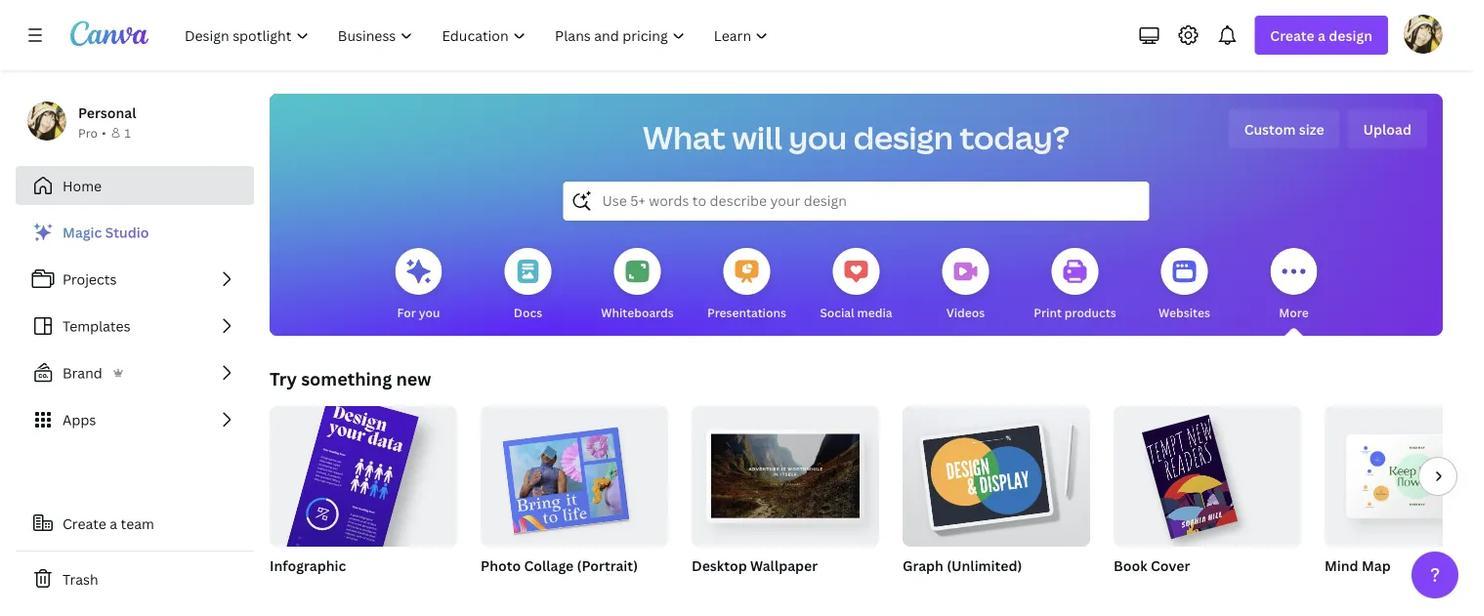 Task type: locate. For each thing, give the bounding box(es) containing it.
(unlimited)
[[947, 557, 1023, 575]]

create a team
[[63, 515, 154, 533]]

0 vertical spatial create
[[1271, 26, 1315, 44]]

1 vertical spatial a
[[110, 515, 117, 533]]

print products button
[[1034, 235, 1117, 336]]

you
[[789, 116, 848, 159], [419, 304, 440, 321]]

team
[[121, 515, 154, 533]]

create for create a design
[[1271, 26, 1315, 44]]

infographic
[[270, 557, 346, 575]]

home
[[63, 176, 102, 195]]

1 vertical spatial you
[[419, 304, 440, 321]]

social
[[820, 304, 855, 321]]

photo collage (portrait) group
[[481, 399, 669, 600]]

projects link
[[16, 260, 254, 299]]

custom size button
[[1229, 109, 1341, 149]]

0 vertical spatial you
[[789, 116, 848, 159]]

today?
[[960, 116, 1070, 159]]

whiteboards button
[[601, 235, 674, 336]]

0 vertical spatial a
[[1319, 26, 1326, 44]]

mind
[[1325, 557, 1359, 575]]

graph
[[903, 557, 944, 575]]

pro
[[78, 125, 98, 141]]

magic
[[63, 223, 102, 242]]

wallpaper
[[751, 557, 818, 575]]

projects
[[63, 270, 117, 289]]

docs
[[514, 304, 543, 321]]

a left team
[[110, 515, 117, 533]]

try
[[270, 367, 297, 391]]

upload button
[[1348, 109, 1428, 149]]

0 vertical spatial design
[[1330, 26, 1373, 44]]

upload
[[1364, 120, 1412, 138]]

more button
[[1271, 235, 1318, 336]]

0 horizontal spatial you
[[419, 304, 440, 321]]

1080
[[1365, 582, 1394, 598]]

try something new
[[270, 367, 432, 391]]

create inside dropdown button
[[1271, 26, 1315, 44]]

a
[[1319, 26, 1326, 44], [110, 515, 117, 533]]

something
[[301, 367, 392, 391]]

0 horizontal spatial a
[[110, 515, 117, 533]]

magic studio link
[[16, 213, 254, 252]]

create
[[1271, 26, 1315, 44], [63, 515, 106, 533]]

0 horizontal spatial design
[[854, 116, 954, 159]]

you right will
[[789, 116, 848, 159]]

a inside dropdown button
[[1319, 26, 1326, 44]]

collage
[[524, 557, 574, 575]]

group
[[267, 393, 457, 615], [481, 399, 669, 547], [692, 399, 880, 547], [903, 399, 1091, 547], [1114, 399, 1302, 547], [1325, 407, 1475, 547]]

social media button
[[820, 235, 893, 336]]

apps
[[63, 411, 96, 430]]

a inside button
[[110, 515, 117, 533]]

map
[[1363, 557, 1392, 575]]

will
[[733, 116, 783, 159]]

trash
[[63, 570, 98, 589]]

design
[[1330, 26, 1373, 44], [854, 116, 954, 159]]

create inside button
[[63, 515, 106, 533]]

you inside button
[[419, 304, 440, 321]]

print
[[1034, 304, 1062, 321]]

presentations button
[[708, 235, 787, 336]]

what
[[643, 116, 726, 159]]

group for photo collage (portrait)
[[481, 399, 669, 547]]

whiteboards
[[601, 304, 674, 321]]

create up custom size
[[1271, 26, 1315, 44]]

docs button
[[505, 235, 552, 336]]

1 vertical spatial create
[[63, 515, 106, 533]]

0 horizontal spatial create
[[63, 515, 106, 533]]

×
[[1356, 582, 1362, 598]]

photo collage (portrait)
[[481, 557, 638, 575]]

1 vertical spatial design
[[854, 116, 954, 159]]

more
[[1280, 304, 1309, 321]]

studio
[[105, 223, 149, 242]]

cover
[[1151, 557, 1191, 575]]

1 horizontal spatial a
[[1319, 26, 1326, 44]]

a up "size"
[[1319, 26, 1326, 44]]

None search field
[[564, 182, 1150, 221]]

desktop
[[692, 557, 747, 575]]

mind map 1920 × 1080 px
[[1325, 557, 1411, 598]]

magic studio
[[63, 223, 149, 242]]

home link
[[16, 166, 254, 205]]

•
[[102, 125, 106, 141]]

social media
[[820, 304, 893, 321]]

create left team
[[63, 515, 106, 533]]

for
[[397, 304, 416, 321]]

a for design
[[1319, 26, 1326, 44]]

unlimited button
[[903, 581, 978, 600]]

templates
[[63, 317, 131, 336]]

design left the stephanie aranda icon
[[1330, 26, 1373, 44]]

brand link
[[16, 354, 254, 393]]

size
[[1300, 120, 1325, 138]]

1 horizontal spatial design
[[1330, 26, 1373, 44]]

you right for
[[419, 304, 440, 321]]

videos
[[947, 304, 986, 321]]

1 horizontal spatial create
[[1271, 26, 1315, 44]]

presentations
[[708, 304, 787, 321]]

list
[[16, 213, 254, 440]]

infographic group
[[267, 393, 457, 615]]

design up search search field
[[854, 116, 954, 159]]

1 horizontal spatial you
[[789, 116, 848, 159]]

videos button
[[943, 235, 990, 336]]

graph (unlimited) unlimited
[[903, 557, 1023, 598]]



Task type: describe. For each thing, give the bounding box(es) containing it.
pro •
[[78, 125, 106, 141]]

what will you design today?
[[643, 116, 1070, 159]]

create a design button
[[1255, 16, 1389, 55]]

unlimited
[[903, 582, 959, 598]]

group for desktop wallpaper
[[692, 399, 880, 547]]

custom
[[1245, 120, 1297, 138]]

top level navigation element
[[172, 16, 785, 55]]

media
[[858, 304, 893, 321]]

(portrait)
[[577, 557, 638, 575]]

custom size
[[1245, 120, 1325, 138]]

apps link
[[16, 401, 254, 440]]

brand
[[63, 364, 102, 383]]

book cover group
[[1114, 399, 1302, 600]]

for you button
[[395, 235, 442, 336]]

trash link
[[16, 560, 254, 599]]

photo
[[481, 557, 521, 575]]

personal
[[78, 103, 136, 122]]

new
[[396, 367, 432, 391]]

Search search field
[[603, 183, 1111, 220]]

templates link
[[16, 307, 254, 346]]

websites
[[1159, 304, 1211, 321]]

list containing magic studio
[[16, 213, 254, 440]]

create a team button
[[16, 504, 254, 543]]

products
[[1065, 304, 1117, 321]]

a for team
[[110, 515, 117, 533]]

1
[[125, 125, 131, 141]]

group for book cover
[[1114, 399, 1302, 547]]

book cover
[[1114, 557, 1191, 575]]

desktop wallpaper
[[692, 557, 818, 575]]

group for infographic
[[267, 393, 457, 615]]

design inside create a design dropdown button
[[1330, 26, 1373, 44]]

book
[[1114, 557, 1148, 575]]

for you
[[397, 304, 440, 321]]

mind map group
[[1325, 407, 1475, 600]]

desktop wallpaper group
[[692, 399, 880, 600]]

stephanie aranda image
[[1405, 14, 1444, 54]]

1920
[[1325, 582, 1353, 598]]

create for create a team
[[63, 515, 106, 533]]

websites button
[[1159, 235, 1211, 336]]

graph (unlimited) group
[[903, 399, 1091, 600]]

print products
[[1034, 304, 1117, 321]]

px
[[1397, 582, 1411, 598]]

create a design
[[1271, 26, 1373, 44]]



Task type: vqa. For each thing, say whether or not it's contained in the screenshot.
the bottommost with
no



